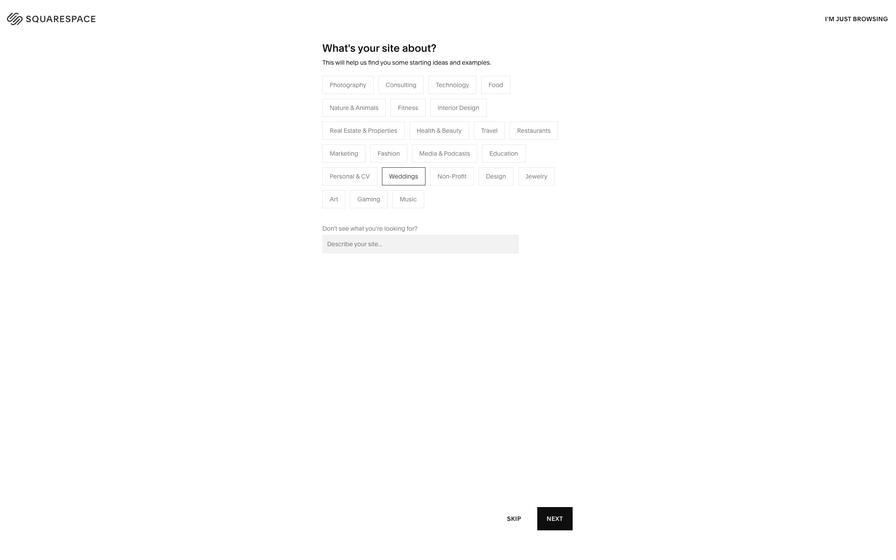 Task type: vqa. For each thing, say whether or not it's contained in the screenshot.
Kearny image
no



Task type: locate. For each thing, give the bounding box(es) containing it.
non-
[[297, 159, 312, 167], [438, 173, 452, 180]]

just
[[836, 15, 852, 23]]

1 horizontal spatial design
[[486, 173, 506, 180]]

fitness inside radio
[[398, 104, 418, 112]]

properties inside real estate & properties option
[[368, 127, 397, 135]]

design down education
[[486, 173, 506, 180]]

nature & animals
[[330, 104, 379, 112], [440, 133, 488, 141]]

0 horizontal spatial podcasts
[[373, 146, 399, 154]]

real up marketing option
[[330, 127, 342, 135]]

0 horizontal spatial nature
[[330, 104, 349, 112]]

0 horizontal spatial fitness
[[398, 104, 418, 112]]

nature down photography on the left of the page
[[330, 104, 349, 112]]

design up decor
[[459, 104, 480, 112]]

consulting
[[386, 81, 417, 89]]

weddings up real estate & properties link
[[389, 173, 418, 180]]

& left cv
[[356, 173, 360, 180]]

Interior Design radio
[[430, 99, 487, 117]]

fitness down beauty
[[440, 146, 460, 154]]

i'm
[[826, 15, 835, 23]]

food
[[489, 81, 503, 89]]

non- inside radio
[[438, 173, 452, 180]]

media inside option
[[419, 150, 437, 158]]

1 horizontal spatial nature
[[440, 133, 459, 141]]

weddings link
[[348, 172, 386, 180]]

1 horizontal spatial animals
[[465, 133, 488, 141]]

podcasts inside media & podcasts option
[[444, 150, 470, 158]]

& right health
[[437, 127, 441, 135]]

animals up the travel link
[[356, 104, 379, 112]]

0 vertical spatial nature
[[330, 104, 349, 112]]

0 horizontal spatial travel
[[348, 120, 365, 128]]

will
[[335, 59, 345, 66]]

weddings inside radio
[[389, 173, 418, 180]]

Fashion radio
[[370, 145, 407, 163]]

community
[[257, 159, 290, 167]]

1 vertical spatial non-
[[438, 173, 452, 180]]

1 horizontal spatial fitness
[[440, 146, 460, 154]]

0 horizontal spatial animals
[[356, 104, 379, 112]]

& up the travel link
[[351, 104, 354, 112]]

1 horizontal spatial restaurants
[[517, 127, 551, 135]]

for?
[[407, 225, 418, 233]]

1 horizontal spatial media & podcasts
[[419, 150, 470, 158]]

properties up music
[[387, 185, 416, 192]]

1 vertical spatial design
[[486, 173, 506, 180]]

podcasts down nature & animals link
[[444, 150, 470, 158]]

fitness
[[398, 104, 418, 112], [440, 146, 460, 154]]

Nature & Animals radio
[[323, 99, 386, 117]]

restaurants up 'education' radio at top right
[[517, 127, 551, 135]]

& right community at the left of page
[[292, 159, 296, 167]]

nature & animals down home & decor link at the top of page
[[440, 133, 488, 141]]

media & podcasts down restaurants link
[[348, 146, 399, 154]]

animals inside option
[[356, 104, 379, 112]]

0 horizontal spatial non-
[[297, 159, 312, 167]]

real estate & properties
[[330, 127, 397, 135], [348, 185, 416, 192]]

browsing
[[853, 15, 889, 23]]

examples.
[[462, 59, 491, 66]]

you're
[[366, 225, 383, 233]]

jewelry
[[526, 173, 548, 180]]

real down personal & cv
[[348, 185, 361, 192]]

weddings
[[348, 172, 377, 180], [389, 173, 418, 180]]

podcasts
[[373, 146, 399, 154], [444, 150, 470, 158]]

art
[[330, 195, 338, 203]]

what
[[351, 225, 364, 233]]

restaurants inside radio
[[517, 127, 551, 135]]

0 vertical spatial estate
[[344, 127, 361, 135]]

1 horizontal spatial nature & animals
[[440, 133, 488, 141]]

design
[[459, 104, 480, 112], [486, 173, 506, 180]]

media up events
[[348, 146, 366, 154]]

1 vertical spatial animals
[[465, 133, 488, 141]]

and
[[450, 59, 461, 66]]

1 horizontal spatial media
[[419, 150, 437, 158]]

0 horizontal spatial nature & animals
[[330, 104, 379, 112]]

interior
[[438, 104, 458, 112]]

decor
[[464, 120, 481, 128]]

0 vertical spatial nature & animals
[[330, 104, 379, 112]]

properties up media & podcasts link
[[368, 127, 397, 135]]

1 vertical spatial nature
[[440, 133, 459, 141]]

media down health
[[419, 150, 437, 158]]

animals down decor
[[465, 133, 488, 141]]

1 horizontal spatial travel
[[481, 127, 498, 135]]

what's your site about? this will help us find you some starting ideas and examples.
[[323, 42, 491, 66]]

Photography radio
[[323, 76, 374, 94]]

travel down nature & animals option
[[348, 120, 365, 128]]

0 horizontal spatial real
[[330, 127, 342, 135]]

media & podcasts
[[348, 146, 399, 154], [419, 150, 470, 158]]

don't see what you're looking for?
[[323, 225, 418, 233]]

real estate & properties up media & podcasts link
[[330, 127, 397, 135]]

this
[[323, 59, 334, 66]]

1 horizontal spatial weddings
[[389, 173, 418, 180]]

Restaurants radio
[[510, 122, 558, 140]]

&
[[351, 104, 354, 112], [458, 120, 462, 128], [363, 127, 367, 135], [437, 127, 441, 135], [460, 133, 464, 141], [368, 146, 372, 154], [439, 150, 443, 158], [292, 159, 296, 167], [356, 173, 360, 180], [381, 185, 385, 192]]

i'm just browsing
[[826, 15, 889, 23]]

1 horizontal spatial podcasts
[[444, 150, 470, 158]]

non- right community at the left of page
[[297, 159, 312, 167]]

photography
[[330, 81, 366, 89]]

0 vertical spatial non-
[[297, 159, 312, 167]]

travel right decor
[[481, 127, 498, 135]]

some
[[392, 59, 408, 66]]

podcasts down restaurants link
[[373, 146, 399, 154]]

nature & animals up the travel link
[[330, 104, 379, 112]]

fashion
[[378, 150, 400, 158]]

nature inside option
[[330, 104, 349, 112]]

beauty
[[442, 127, 462, 135]]

music
[[400, 195, 417, 203]]

1 horizontal spatial real
[[348, 185, 361, 192]]

estate
[[344, 127, 361, 135], [362, 185, 380, 192]]

0 vertical spatial animals
[[356, 104, 379, 112]]

0 horizontal spatial weddings
[[348, 172, 377, 180]]

& inside "option"
[[356, 173, 360, 180]]

ideas
[[433, 59, 448, 66]]

animals
[[356, 104, 379, 112], [465, 133, 488, 141]]

media & podcasts down health & beauty radio
[[419, 150, 470, 158]]

next button
[[537, 508, 573, 531]]

fitness down consulting
[[398, 104, 418, 112]]

0 vertical spatial real estate & properties
[[330, 127, 397, 135]]

real estate & properties up gaming
[[348, 185, 416, 192]]

Food radio
[[481, 76, 511, 94]]

estate up gaming
[[362, 185, 380, 192]]

restaurants down the travel link
[[348, 133, 382, 141]]

Health & Beauty radio
[[410, 122, 469, 140]]

non- down media & podcasts option in the top of the page
[[438, 173, 452, 180]]

nature down 'home' at the top of page
[[440, 133, 459, 141]]

profit
[[452, 173, 467, 180]]

& inside radio
[[437, 127, 441, 135]]

1 vertical spatial fitness
[[440, 146, 460, 154]]

properties
[[368, 127, 397, 135], [387, 185, 416, 192]]

0 vertical spatial real
[[330, 127, 342, 135]]

0 vertical spatial design
[[459, 104, 480, 112]]

Education radio
[[482, 145, 526, 163]]

travel
[[348, 120, 365, 128], [481, 127, 498, 135]]

0 horizontal spatial design
[[459, 104, 480, 112]]

media & podcasts link
[[348, 146, 408, 154]]

nature
[[330, 104, 349, 112], [440, 133, 459, 141]]

1 horizontal spatial estate
[[362, 185, 380, 192]]

Weddings radio
[[382, 167, 426, 186]]

real estate & properties link
[[348, 185, 425, 192]]

restaurants
[[517, 127, 551, 135], [348, 133, 382, 141]]

estate down nature & animals option
[[344, 127, 361, 135]]

media
[[348, 146, 366, 154], [419, 150, 437, 158]]

weddings down events link
[[348, 172, 377, 180]]

0 vertical spatial properties
[[368, 127, 397, 135]]

real
[[330, 127, 342, 135], [348, 185, 361, 192]]

us
[[360, 59, 367, 66]]

0 horizontal spatial estate
[[344, 127, 361, 135]]

0 vertical spatial fitness
[[398, 104, 418, 112]]

1 horizontal spatial non-
[[438, 173, 452, 180]]

Don't see what you're looking for? field
[[323, 235, 519, 254]]

Marketing radio
[[323, 145, 366, 163]]



Task type: describe. For each thing, give the bounding box(es) containing it.
0 horizontal spatial media
[[348, 146, 366, 154]]

community & non-profits
[[257, 159, 329, 167]]

1 vertical spatial real estate & properties
[[348, 185, 416, 192]]

bloom image
[[331, 295, 564, 543]]

1 vertical spatial estate
[[362, 185, 380, 192]]

home & decor
[[440, 120, 481, 128]]

your
[[358, 42, 380, 54]]

travel inside 'radio'
[[481, 127, 498, 135]]

Jewelry radio
[[518, 167, 555, 186]]

travel link
[[348, 120, 374, 128]]

see
[[339, 225, 349, 233]]

estate inside option
[[344, 127, 361, 135]]

squarespace logo link
[[17, 10, 189, 24]]

gaming
[[358, 195, 380, 203]]

Gaming radio
[[350, 190, 388, 208]]

health & beauty
[[417, 127, 462, 135]]

squarespace logo image
[[17, 10, 113, 24]]

looking
[[384, 225, 405, 233]]

skip button
[[498, 508, 531, 531]]

real estate & properties inside option
[[330, 127, 397, 135]]

cv
[[361, 173, 370, 180]]

Fitness radio
[[391, 99, 426, 117]]

education
[[490, 150, 518, 158]]

& down restaurants link
[[368, 146, 372, 154]]

don't
[[323, 225, 337, 233]]

i'm just browsing link
[[826, 7, 889, 31]]

1 vertical spatial real
[[348, 185, 361, 192]]

home
[[440, 120, 457, 128]]

& up media & podcasts link
[[363, 127, 367, 135]]

find
[[368, 59, 379, 66]]

restaurants link
[[348, 133, 391, 141]]

site
[[382, 42, 400, 54]]

nature & animals link
[[440, 133, 497, 141]]

design inside radio
[[459, 104, 480, 112]]

Music radio
[[393, 190, 424, 208]]

& down weddings "link"
[[381, 185, 385, 192]]

Technology radio
[[429, 76, 477, 94]]

Travel radio
[[474, 122, 505, 140]]

technology
[[436, 81, 469, 89]]

media & podcasts inside option
[[419, 150, 470, 158]]

profits
[[312, 159, 329, 167]]

personal
[[330, 173, 355, 180]]

& down the home & decor
[[460, 133, 464, 141]]

real inside real estate & properties option
[[330, 127, 342, 135]]

& down health & beauty radio
[[439, 150, 443, 158]]

nature & animals inside option
[[330, 104, 379, 112]]

Art radio
[[323, 190, 346, 208]]

help
[[346, 59, 359, 66]]

interior design
[[438, 104, 480, 112]]

design inside option
[[486, 173, 506, 180]]

events link
[[348, 159, 376, 167]]

non-profit
[[438, 173, 467, 180]]

1 vertical spatial properties
[[387, 185, 416, 192]]

0 horizontal spatial restaurants
[[348, 133, 382, 141]]

marketing
[[330, 150, 358, 158]]

skip
[[507, 515, 521, 523]]

fitness link
[[440, 146, 468, 154]]

1 vertical spatial nature & animals
[[440, 133, 488, 141]]

Non-Profit radio
[[430, 167, 474, 186]]

next
[[547, 515, 563, 523]]

what's
[[323, 42, 356, 54]]

community & non-profits link
[[257, 159, 338, 167]]

Design radio
[[479, 167, 514, 186]]

events
[[348, 159, 367, 167]]

starting
[[410, 59, 431, 66]]

Real Estate & Properties radio
[[323, 122, 405, 140]]

& right 'home' at the top of page
[[458, 120, 462, 128]]

Media & Podcasts radio
[[412, 145, 478, 163]]

about?
[[402, 42, 437, 54]]

0 horizontal spatial media & podcasts
[[348, 146, 399, 154]]

you
[[381, 59, 391, 66]]

Personal & CV radio
[[323, 167, 377, 186]]

personal & cv
[[330, 173, 370, 180]]

health
[[417, 127, 435, 135]]

Consulting radio
[[378, 76, 424, 94]]

home & decor link
[[440, 120, 490, 128]]



